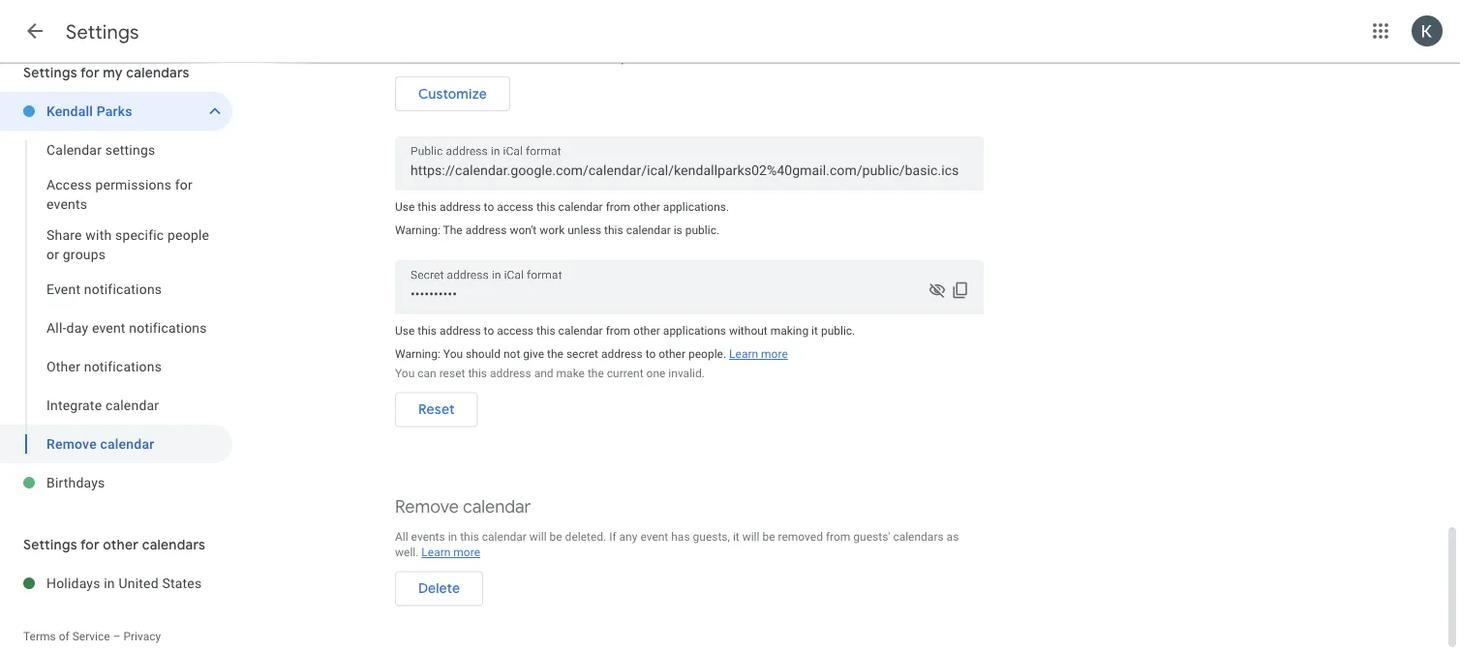 Task type: locate. For each thing, give the bounding box(es) containing it.
0 horizontal spatial public.
[[685, 224, 720, 238]]

2 use from the top
[[395, 325, 415, 338]]

the
[[496, 51, 512, 65], [547, 348, 564, 362], [588, 368, 604, 381]]

holidays in united states tree item
[[0, 565, 232, 603]]

0 horizontal spatial more
[[454, 547, 480, 560]]

1 warning: from the top
[[395, 224, 440, 238]]

0 vertical spatial for
[[80, 64, 100, 81]]

in inside tree item
[[104, 576, 115, 592]]

you up reset
[[443, 348, 463, 362]]

and
[[534, 368, 554, 381]]

be left the deleted. on the left of the page
[[550, 531, 562, 544]]

calendar up birthdays tree item
[[100, 436, 154, 452]]

remove calendar down integrate calendar
[[46, 436, 154, 452]]

learn inside use this address to access this calendar from other applications without making it public. warning: you should not give the secret address to other people. learn more
[[729, 348, 758, 362]]

remove inside settings for my calendars tree
[[46, 436, 97, 452]]

event right day at the left of page
[[92, 320, 126, 336]]

calendar up learn more on the bottom left of page
[[463, 496, 531, 519]]

public. inside use this address to access this calendar from other applications without making it public. warning: you should not give the secret address to other people. learn more
[[821, 325, 855, 338]]

use for use this address to access this calendar from other applications without making it public. warning: you should not give the secret address to other people. learn more
[[395, 325, 415, 338]]

birthdays link
[[46, 464, 232, 503]]

service
[[72, 630, 110, 644]]

the
[[443, 224, 463, 238]]

use inside 'use this address to access this calendar from other applications. warning: the address won't work unless this calendar is public.'
[[395, 201, 415, 214]]

0 horizontal spatial events
[[46, 196, 87, 212]]

will
[[530, 531, 547, 544], [742, 531, 760, 544]]

warning: up reset
[[395, 348, 440, 362]]

the up you can reset this address and make the current one invalid. at the left bottom of the page
[[547, 348, 564, 362]]

1 horizontal spatial will
[[742, 531, 760, 544]]

delete
[[418, 581, 460, 598]]

0 vertical spatial more
[[761, 348, 788, 362]]

customize
[[418, 86, 487, 103]]

it right making
[[812, 325, 818, 338]]

states
[[162, 576, 202, 592]]

1 vertical spatial in
[[104, 576, 115, 592]]

other left applications.
[[633, 201, 660, 214]]

public. right making
[[821, 325, 855, 338]]

guests'
[[853, 531, 890, 544]]

more
[[761, 348, 788, 362], [454, 547, 480, 560]]

you
[[395, 51, 415, 65], [443, 348, 463, 362], [395, 368, 415, 381]]

for for other
[[80, 536, 100, 554]]

other up one
[[633, 325, 660, 338]]

2 vertical spatial for
[[80, 536, 100, 554]]

settings for settings for other calendars
[[23, 536, 77, 554]]

1 vertical spatial event
[[640, 531, 668, 544]]

2 vertical spatial settings
[[23, 536, 77, 554]]

settings up the holidays
[[23, 536, 77, 554]]

it right guests,
[[733, 531, 740, 544]]

people.
[[689, 348, 726, 362]]

you for customize
[[395, 51, 415, 65]]

1 horizontal spatial remove
[[395, 496, 459, 519]]

calendar
[[558, 201, 603, 214], [626, 224, 671, 238], [558, 325, 603, 338], [105, 398, 159, 413], [100, 436, 154, 452], [463, 496, 531, 519], [482, 531, 527, 544]]

from inside all events in this calendar will be deleted. if any event has guests, it will be removed from guests' calendars as well.
[[826, 531, 851, 544]]

1 vertical spatial warning:
[[395, 348, 440, 362]]

terms
[[23, 630, 56, 644]]

learn more link
[[729, 348, 788, 362], [422, 547, 480, 560]]

or inside share with specific people or groups
[[46, 246, 59, 262]]

settings up kendall
[[23, 64, 77, 81]]

warning: left the in the left top of the page
[[395, 224, 440, 238]]

terms of service – privacy
[[23, 630, 161, 644]]

to for warning:
[[484, 325, 494, 338]]

access
[[497, 201, 534, 214], [497, 325, 534, 338]]

2 can from the top
[[418, 368, 436, 381]]

settings for my calendars tree
[[0, 92, 232, 503]]

1 be from the left
[[550, 531, 562, 544]]

more up delete
[[454, 547, 480, 560]]

has
[[671, 531, 690, 544]]

events down access
[[46, 196, 87, 212]]

holidays in united states
[[46, 576, 202, 592]]

notifications up all-day event notifications
[[84, 281, 162, 297]]

use inside use this address to access this calendar from other applications without making it public. warning: you should not give the secret address to other people. learn more
[[395, 325, 415, 338]]

1 vertical spatial can
[[418, 368, 436, 381]]

0 vertical spatial use
[[395, 201, 415, 214]]

warning: inside use this address to access this calendar from other applications without making it public. warning: you should not give the secret address to other people. learn more
[[395, 348, 440, 362]]

1 horizontal spatial the
[[547, 348, 564, 362]]

access inside use this address to access this calendar from other applications without making it public. warning: you should not give the secret address to other people. learn more
[[497, 325, 534, 338]]

1 vertical spatial you
[[443, 348, 463, 362]]

0 vertical spatial you
[[395, 51, 415, 65]]

1 horizontal spatial events
[[411, 531, 445, 544]]

other notifications
[[46, 359, 162, 375]]

0 vertical spatial it
[[812, 325, 818, 338]]

1 vertical spatial events
[[411, 531, 445, 544]]

0 horizontal spatial or
[[46, 246, 59, 262]]

calendar left is
[[626, 224, 671, 238]]

0 vertical spatial event
[[92, 320, 126, 336]]

will right guests,
[[742, 531, 760, 544]]

learn down the without
[[729, 348, 758, 362]]

parks
[[97, 103, 132, 119]]

or right code in the top of the page
[[543, 51, 554, 65]]

0 horizontal spatial will
[[530, 531, 547, 544]]

calendars
[[126, 64, 189, 81], [893, 531, 944, 544], [142, 536, 205, 554]]

0 horizontal spatial be
[[550, 531, 562, 544]]

0 horizontal spatial event
[[92, 320, 126, 336]]

1 vertical spatial settings
[[23, 64, 77, 81]]

access inside 'use this address to access this calendar from other applications. warning: the address won't work unless this calendar is public.'
[[497, 201, 534, 214]]

0 vertical spatial learn
[[729, 348, 758, 362]]

0 horizontal spatial learn
[[422, 547, 451, 560]]

calendar up unless
[[558, 201, 603, 214]]

1 vertical spatial use
[[395, 325, 415, 338]]

1 vertical spatial remove calendar
[[395, 496, 531, 519]]

in left united at the left of the page
[[104, 576, 115, 592]]

group containing calendar settings
[[0, 131, 232, 464]]

0 vertical spatial events
[[46, 196, 87, 212]]

calendar settings
[[46, 142, 155, 158]]

as
[[947, 531, 959, 544]]

2 be from the left
[[763, 531, 775, 544]]

event inside settings for my calendars tree
[[92, 320, 126, 336]]

0 vertical spatial notifications
[[84, 281, 162, 297]]

2 vertical spatial from
[[826, 531, 851, 544]]

0 vertical spatial remove
[[46, 436, 97, 452]]

notifications down all-day event notifications
[[84, 359, 162, 375]]

1 horizontal spatial more
[[761, 348, 788, 362]]

use
[[395, 201, 415, 214], [395, 325, 415, 338]]

deleted.
[[565, 531, 606, 544]]

from left guests'
[[826, 531, 851, 544]]

the left code in the top of the page
[[496, 51, 512, 65]]

for left my
[[80, 64, 100, 81]]

warning:
[[395, 224, 440, 238], [395, 348, 440, 362]]

calendars right my
[[126, 64, 189, 81]]

1 horizontal spatial learn
[[729, 348, 758, 362]]

can left customize
[[418, 51, 436, 65]]

settings heading
[[66, 19, 139, 44]]

event inside all events in this calendar will be deleted. if any event has guests, it will be removed from guests' calendars as well.
[[640, 531, 668, 544]]

well.
[[395, 547, 419, 560]]

from left applications.
[[606, 201, 631, 214]]

remove up all
[[395, 496, 459, 519]]

from for applications.
[[606, 201, 631, 214]]

1 vertical spatial the
[[547, 348, 564, 362]]

0 vertical spatial settings
[[66, 19, 139, 44]]

1 horizontal spatial public.
[[821, 325, 855, 338]]

birthdays
[[46, 475, 105, 491]]

2 vertical spatial the
[[588, 368, 604, 381]]

1 vertical spatial to
[[484, 325, 494, 338]]

privacy
[[123, 630, 161, 644]]

learn more link down the without
[[729, 348, 788, 362]]

in inside all events in this calendar will be deleted. if any event has guests, it will be removed from guests' calendars as well.
[[448, 531, 457, 544]]

access permissions for events
[[46, 177, 193, 212]]

0 vertical spatial remove calendar
[[46, 436, 154, 452]]

not
[[504, 348, 520, 362]]

0 vertical spatial to
[[484, 201, 494, 214]]

settings
[[66, 19, 139, 44], [23, 64, 77, 81], [23, 536, 77, 554]]

2 horizontal spatial the
[[588, 368, 604, 381]]

birthdays tree item
[[0, 464, 232, 503]]

from inside 'use this address to access this calendar from other applications. warning: the address won't work unless this calendar is public.'
[[606, 201, 631, 214]]

notifications down event notifications
[[129, 320, 207, 336]]

more down making
[[761, 348, 788, 362]]

None text field
[[411, 158, 968, 185], [411, 282, 968, 309], [411, 158, 968, 185], [411, 282, 968, 309]]

groups
[[63, 246, 106, 262]]

will left the deleted. on the left of the page
[[530, 531, 547, 544]]

settings for settings
[[66, 19, 139, 44]]

learn more link up delete
[[422, 547, 480, 560]]

settings up settings for my calendars
[[66, 19, 139, 44]]

secret
[[566, 348, 598, 362]]

0 horizontal spatial in
[[104, 576, 115, 592]]

kendall
[[46, 103, 93, 119]]

can for customize
[[418, 51, 436, 65]]

the inside use this address to access this calendar from other applications without making it public. warning: you should not give the secret address to other people. learn more
[[547, 348, 564, 362]]

1 horizontal spatial learn more link
[[729, 348, 788, 362]]

settings for other calendars
[[23, 536, 205, 554]]

can
[[418, 51, 436, 65], [418, 368, 436, 381]]

learn
[[729, 348, 758, 362], [422, 547, 451, 560]]

1 can from the top
[[418, 51, 436, 65]]

without
[[729, 325, 768, 338]]

1 access from the top
[[497, 201, 534, 214]]

you left customize
[[395, 51, 415, 65]]

events right all
[[411, 531, 445, 544]]

address
[[440, 201, 481, 214], [465, 224, 507, 238], [440, 325, 481, 338], [601, 348, 643, 362], [490, 368, 531, 381]]

group
[[0, 131, 232, 464]]

0 horizontal spatial remove
[[46, 436, 97, 452]]

0 vertical spatial learn more link
[[729, 348, 788, 362]]

united
[[119, 576, 159, 592]]

learn more link for warning: you should not give the secret address to other people.
[[729, 348, 788, 362]]

1 vertical spatial learn
[[422, 547, 451, 560]]

public. down applications.
[[685, 224, 720, 238]]

events
[[46, 196, 87, 212], [411, 531, 445, 544]]

address up the current
[[601, 348, 643, 362]]

1 vertical spatial access
[[497, 325, 534, 338]]

is
[[674, 224, 683, 238]]

calendar up secret
[[558, 325, 603, 338]]

you for reset
[[395, 368, 415, 381]]

1 vertical spatial remove
[[395, 496, 459, 519]]

0 vertical spatial warning:
[[395, 224, 440, 238]]

be left removed on the right of page
[[763, 531, 775, 544]]

0 horizontal spatial learn more link
[[422, 547, 480, 560]]

1 vertical spatial public.
[[821, 325, 855, 338]]

multiple
[[595, 51, 637, 65]]

be
[[550, 531, 562, 544], [763, 531, 775, 544]]

1 vertical spatial notifications
[[129, 320, 207, 336]]

event
[[92, 320, 126, 336], [640, 531, 668, 544]]

1 horizontal spatial or
[[543, 51, 554, 65]]

the down secret
[[588, 368, 604, 381]]

remove calendar up learn more on the bottom left of page
[[395, 496, 531, 519]]

learn more
[[422, 547, 480, 560]]

0 vertical spatial public.
[[685, 224, 720, 238]]

1 horizontal spatial it
[[812, 325, 818, 338]]

calendar left the deleted. on the left of the page
[[482, 531, 527, 544]]

1 vertical spatial from
[[606, 325, 631, 338]]

it
[[812, 325, 818, 338], [733, 531, 740, 544]]

events inside all events in this calendar will be deleted. if any event has guests, it will be removed from guests' calendars as well.
[[411, 531, 445, 544]]

from inside use this address to access this calendar from other applications without making it public. warning: you should not give the secret address to other people. learn more
[[606, 325, 631, 338]]

0 horizontal spatial remove calendar
[[46, 436, 154, 452]]

to inside 'use this address to access this calendar from other applications. warning: the address won't work unless this calendar is public.'
[[484, 201, 494, 214]]

2 warning: from the top
[[395, 348, 440, 362]]

or
[[543, 51, 554, 65], [46, 246, 59, 262]]

0 vertical spatial the
[[496, 51, 512, 65]]

calendars up states in the bottom left of the page
[[142, 536, 205, 554]]

more inside use this address to access this calendar from other applications without making it public. warning: you should not give the secret address to other people. learn more
[[761, 348, 788, 362]]

can left reset
[[418, 368, 436, 381]]

for right permissions at the top left of the page
[[175, 177, 193, 193]]

for
[[80, 64, 100, 81], [175, 177, 193, 193], [80, 536, 100, 554]]

this
[[418, 201, 437, 214], [536, 201, 556, 214], [604, 224, 623, 238], [418, 325, 437, 338], [536, 325, 556, 338], [468, 368, 487, 381], [460, 531, 479, 544]]

1 horizontal spatial in
[[448, 531, 457, 544]]

calendars for settings for other calendars
[[142, 536, 205, 554]]

2 access from the top
[[497, 325, 534, 338]]

1 horizontal spatial event
[[640, 531, 668, 544]]

remove calendar inside settings for my calendars tree
[[46, 436, 154, 452]]

calendars left as
[[893, 531, 944, 544]]

remove calendar
[[46, 436, 154, 452], [395, 496, 531, 519]]

calendars inside all events in this calendar will be deleted. if any event has guests, it will be removed from guests' calendars as well.
[[893, 531, 944, 544]]

0 horizontal spatial it
[[733, 531, 740, 544]]

in up learn more on the bottom left of page
[[448, 531, 457, 544]]

1 vertical spatial it
[[733, 531, 740, 544]]

1 horizontal spatial remove calendar
[[395, 496, 531, 519]]

0 vertical spatial in
[[448, 531, 457, 544]]

delete button
[[395, 567, 483, 613]]

1 vertical spatial for
[[175, 177, 193, 193]]

other up holidays in united states
[[103, 536, 139, 554]]

remove
[[46, 436, 97, 452], [395, 496, 459, 519]]

from up the current
[[606, 325, 631, 338]]

other up invalid.
[[659, 348, 686, 362]]

0 vertical spatial or
[[543, 51, 554, 65]]

2 vertical spatial notifications
[[84, 359, 162, 375]]

all
[[395, 531, 408, 544]]

from for applications
[[606, 325, 631, 338]]

you left reset
[[395, 368, 415, 381]]

address down not
[[490, 368, 531, 381]]

access up not
[[497, 325, 534, 338]]

one
[[646, 368, 666, 381]]

0 vertical spatial from
[[606, 201, 631, 214]]

2 will from the left
[[742, 531, 760, 544]]

0 vertical spatial can
[[418, 51, 436, 65]]

learn right well.
[[422, 547, 451, 560]]

you inside use this address to access this calendar from other applications without making it public. warning: you should not give the secret address to other people. learn more
[[443, 348, 463, 362]]

1 horizontal spatial be
[[763, 531, 775, 544]]

1 vertical spatial or
[[46, 246, 59, 262]]

2 vertical spatial you
[[395, 368, 415, 381]]

other
[[633, 201, 660, 214], [633, 325, 660, 338], [659, 348, 686, 362], [103, 536, 139, 554]]

notifications
[[84, 281, 162, 297], [129, 320, 207, 336], [84, 359, 162, 375]]

for up the holidays
[[80, 536, 100, 554]]

it inside all events in this calendar will be deleted. if any event has guests, it will be removed from guests' calendars as well.
[[733, 531, 740, 544]]

1 use from the top
[[395, 201, 415, 214]]

notifications for event notifications
[[84, 281, 162, 297]]

or down the "share"
[[46, 246, 59, 262]]

remove down integrate at the bottom of the page
[[46, 436, 97, 452]]

access up won't
[[497, 201, 534, 214]]

event right any
[[640, 531, 668, 544]]

0 vertical spatial access
[[497, 201, 534, 214]]

1 vertical spatial learn more link
[[422, 547, 480, 560]]



Task type: vqa. For each thing, say whether or not it's contained in the screenshot.
May 10 element at the top left
no



Task type: describe. For each thing, give the bounding box(es) containing it.
give
[[523, 348, 544, 362]]

calendar inside all events in this calendar will be deleted. if any event has guests, it will be removed from guests' calendars as well.
[[482, 531, 527, 544]]

of
[[59, 630, 69, 644]]

use this address to access this calendar from other applications. warning: the address won't work unless this calendar is public.
[[395, 201, 729, 238]]

address right the in the left top of the page
[[465, 224, 507, 238]]

go back image
[[23, 19, 46, 43]]

make
[[556, 368, 585, 381]]

reset button
[[395, 387, 478, 434]]

calendar down other notifications
[[105, 398, 159, 413]]

notifications for other notifications
[[84, 359, 162, 375]]

my
[[103, 64, 123, 81]]

for inside the 'access permissions for events'
[[175, 177, 193, 193]]

kendall parks
[[46, 103, 132, 119]]

1 will from the left
[[530, 531, 547, 544]]

making
[[771, 325, 809, 338]]

applications.
[[663, 201, 729, 214]]

settings
[[105, 142, 155, 158]]

won't
[[510, 224, 537, 238]]

events inside the 'access permissions for events'
[[46, 196, 87, 212]]

you can customize the code or embed multiple calendars.
[[395, 51, 693, 65]]

event
[[46, 281, 81, 297]]

calendar
[[46, 142, 102, 158]]

integrate
[[46, 398, 102, 413]]

address up 'should'
[[440, 325, 481, 338]]

share with specific people or groups
[[46, 227, 209, 262]]

removed
[[778, 531, 823, 544]]

for for my
[[80, 64, 100, 81]]

all-day event notifications
[[46, 320, 207, 336]]

current
[[607, 368, 644, 381]]

learn more link for all events in this calendar will be deleted. if any event has guests, it will be removed from guests' calendars as well.
[[422, 547, 480, 560]]

reset
[[439, 368, 465, 381]]

it inside use this address to access this calendar from other applications without making it public. warning: you should not give the secret address to other people. learn more
[[812, 325, 818, 338]]

you can reset this address and make the current one invalid.
[[395, 368, 705, 381]]

guests,
[[693, 531, 730, 544]]

calendar inside use this address to access this calendar from other applications without making it public. warning: you should not give the secret address to other people. learn more
[[558, 325, 603, 338]]

share
[[46, 227, 82, 243]]

privacy link
[[123, 630, 161, 644]]

work
[[540, 224, 565, 238]]

access for unless
[[497, 201, 534, 214]]

terms of service link
[[23, 630, 110, 644]]

use for use this address to access this calendar from other applications. warning: the address won't work unless this calendar is public.
[[395, 201, 415, 214]]

code
[[515, 51, 540, 65]]

unless
[[568, 224, 601, 238]]

applications
[[663, 325, 726, 338]]

other inside 'use this address to access this calendar from other applications. warning: the address won't work unless this calendar is public.'
[[633, 201, 660, 214]]

people
[[168, 227, 209, 243]]

can for reset
[[418, 368, 436, 381]]

public. inside 'use this address to access this calendar from other applications. warning: the address won't work unless this calendar is public.'
[[685, 224, 720, 238]]

access
[[46, 177, 92, 193]]

with
[[86, 227, 112, 243]]

–
[[113, 630, 121, 644]]

address up the in the left top of the page
[[440, 201, 481, 214]]

holidays
[[46, 576, 100, 592]]

reset
[[418, 402, 455, 419]]

this inside all events in this calendar will be deleted. if any event has guests, it will be removed from guests' calendars as well.
[[460, 531, 479, 544]]

event notifications
[[46, 281, 162, 297]]

other
[[46, 359, 80, 375]]

1 vertical spatial more
[[454, 547, 480, 560]]

settings for my calendars
[[23, 64, 189, 81]]

kendall parks tree item
[[0, 92, 232, 131]]

all events in this calendar will be deleted. if any event has guests, it will be removed from guests' calendars as well.
[[395, 531, 959, 560]]

should
[[466, 348, 501, 362]]

0 horizontal spatial the
[[496, 51, 512, 65]]

permissions
[[95, 177, 172, 193]]

integrate calendar
[[46, 398, 159, 413]]

customize
[[439, 51, 493, 65]]

warning: inside 'use this address to access this calendar from other applications. warning: the address won't work unless this calendar is public.'
[[395, 224, 440, 238]]

use this address to access this calendar from other applications without making it public. warning: you should not give the secret address to other people. learn more
[[395, 325, 855, 362]]

all-
[[46, 320, 66, 336]]

any
[[619, 531, 638, 544]]

access for you
[[497, 325, 534, 338]]

day
[[66, 320, 88, 336]]

to for work
[[484, 201, 494, 214]]

embed
[[557, 51, 592, 65]]

if
[[609, 531, 616, 544]]

calendars.
[[640, 51, 693, 65]]

invalid.
[[669, 368, 705, 381]]

calendars for settings for my calendars
[[126, 64, 189, 81]]

2 vertical spatial to
[[646, 348, 656, 362]]

holidays in united states link
[[46, 565, 232, 603]]

settings for settings for my calendars
[[23, 64, 77, 81]]

specific
[[115, 227, 164, 243]]



